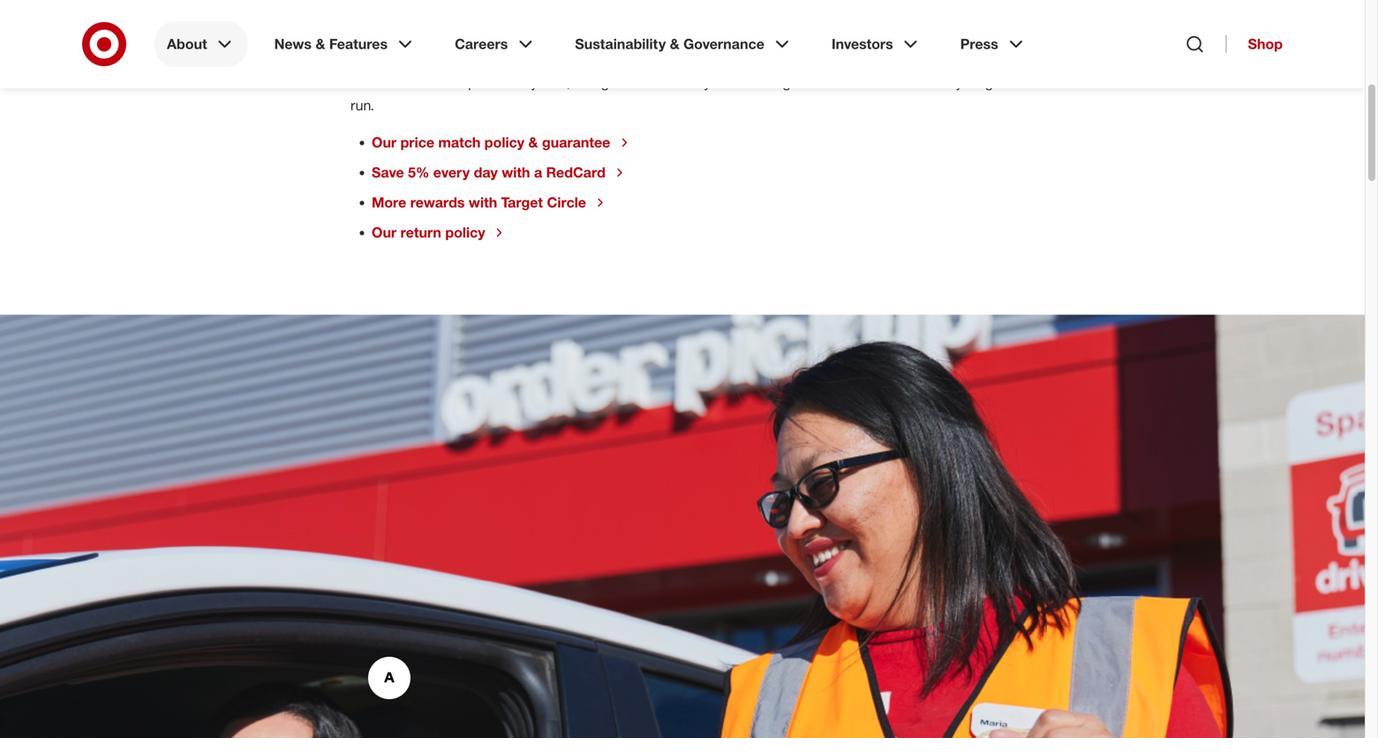 Task type: vqa. For each thing, say whether or not it's contained in the screenshot.
bottommost email
no



Task type: locate. For each thing, give the bounding box(es) containing it.
0 horizontal spatial with
[[469, 194, 497, 211]]

brands
[[845, 51, 888, 68]]

price
[[401, 134, 435, 151]]

products
[[920, 51, 977, 68]]

0 vertical spatial rewards
[[855, 74, 905, 91]]

our return policy link
[[372, 224, 507, 241]]

1 vertical spatial they
[[511, 74, 538, 91]]

every down the match
[[433, 164, 470, 181]]

love,
[[542, 74, 571, 91]]

with down 'promise.'
[[613, 74, 639, 91]]

with
[[613, 74, 639, 91], [502, 164, 530, 181], [469, 194, 497, 211]]

0 vertical spatial they
[[980, 51, 1008, 68]]

& right news
[[316, 35, 325, 53]]

2 our from the left
[[704, 51, 725, 68]]

shop link
[[1226, 35, 1283, 53]]

1 horizontal spatial every
[[929, 74, 963, 91]]

2 vertical spatial with
[[469, 194, 497, 211]]

with inside it's our expect more. pay less. brand promise. we offer our guests the quality brands and products they want at affordable prices they love, along with lots of ways to save big and earn rewards on every target run.
[[613, 74, 639, 91]]

our up ways
[[704, 51, 725, 68]]

features
[[329, 35, 388, 53]]

1 horizontal spatial rewards
[[855, 74, 905, 91]]

our down more
[[372, 224, 397, 241]]

0 vertical spatial with
[[613, 74, 639, 91]]

1 vertical spatial our
[[372, 224, 397, 241]]

news
[[274, 35, 312, 53]]

2 horizontal spatial with
[[613, 74, 639, 91]]

& for features
[[316, 35, 325, 53]]

save 5% every day with a redcard link
[[372, 164, 627, 181]]

with left 'a'
[[502, 164, 530, 181]]

0 horizontal spatial target
[[501, 194, 543, 211]]

policy
[[485, 134, 525, 151], [445, 224, 485, 241]]

& up 'a'
[[529, 134, 538, 151]]

press link
[[948, 21, 1039, 67]]

sustainability & governance
[[575, 35, 765, 53]]

rewards inside it's our expect more. pay less. brand promise. we offer our guests the quality brands and products they want at affordable prices they love, along with lots of ways to save big and earn rewards on every target run.
[[855, 74, 905, 91]]

with down day
[[469, 194, 497, 211]]

target inside it's our expect more. pay less. brand promise. we offer our guests the quality brands and products they want at affordable prices they love, along with lots of ways to save big and earn rewards on every target run.
[[967, 74, 1006, 91]]

our
[[372, 134, 397, 151], [372, 224, 397, 241]]

they
[[980, 51, 1008, 68], [511, 74, 538, 91]]

every
[[929, 74, 963, 91], [433, 164, 470, 181]]

target down press link
[[967, 74, 1006, 91]]

1 vertical spatial rewards
[[410, 194, 465, 211]]

run.
[[351, 97, 374, 114]]

target inside more rewards with target circle link
[[501, 194, 543, 211]]

our right it's
[[372, 51, 393, 68]]

0 horizontal spatial and
[[795, 74, 819, 91]]

and up the on
[[892, 51, 916, 68]]

policy down 'more rewards with target circle'
[[445, 224, 485, 241]]

1 vertical spatial every
[[433, 164, 470, 181]]

target
[[967, 74, 1006, 91], [501, 194, 543, 211]]

2 our from the top
[[372, 224, 397, 241]]

1 vertical spatial target
[[501, 194, 543, 211]]

careers link
[[442, 21, 549, 67]]

1 horizontal spatial our
[[704, 51, 725, 68]]

0 horizontal spatial &
[[316, 35, 325, 53]]

press
[[961, 35, 999, 53]]

our up save
[[372, 134, 397, 151]]

guests
[[729, 51, 771, 68]]

shop
[[1248, 35, 1283, 53]]

2 horizontal spatial &
[[670, 35, 680, 53]]

they down 'less.'
[[511, 74, 538, 91]]

we
[[648, 51, 668, 68]]

target down 'a'
[[501, 194, 543, 211]]

1 vertical spatial policy
[[445, 224, 485, 241]]

ways
[[686, 74, 718, 91]]

they right products
[[980, 51, 1008, 68]]

0 horizontal spatial our
[[372, 51, 393, 68]]

& right we
[[670, 35, 680, 53]]

1 our from the top
[[372, 134, 397, 151]]

0 vertical spatial every
[[929, 74, 963, 91]]

1 horizontal spatial &
[[529, 134, 538, 151]]

our for our price match policy & guarantee
[[372, 134, 397, 151]]

every down products
[[929, 74, 963, 91]]

0 horizontal spatial every
[[433, 164, 470, 181]]

rewards down brands
[[855, 74, 905, 91]]

our price match policy & guarantee link
[[372, 134, 632, 151]]

day
[[474, 164, 498, 181]]

1 our from the left
[[372, 51, 393, 68]]

news & features link
[[262, 21, 428, 67]]

rewards
[[855, 74, 905, 91], [410, 194, 465, 211]]

rewards up our return policy link
[[410, 194, 465, 211]]

about
[[167, 35, 207, 53]]

to
[[722, 74, 735, 91]]

prices
[[468, 74, 507, 91]]

news & features
[[274, 35, 388, 53]]

less.
[[512, 51, 545, 68]]

about link
[[155, 21, 248, 67]]

investors
[[832, 35, 893, 53]]

guarantee
[[542, 134, 611, 151]]

and
[[892, 51, 916, 68], [795, 74, 819, 91]]

expect
[[397, 51, 441, 68]]

policy up save 5% every day with a redcard link
[[485, 134, 525, 151]]

5%
[[408, 164, 429, 181]]

our return policy
[[372, 224, 485, 241]]

our
[[372, 51, 393, 68], [704, 51, 725, 68]]

lots
[[643, 74, 666, 91]]

0 vertical spatial our
[[372, 134, 397, 151]]

earn
[[823, 74, 851, 91]]

1 horizontal spatial and
[[892, 51, 916, 68]]

1 vertical spatial with
[[502, 164, 530, 181]]

and right big
[[795, 74, 819, 91]]

0 vertical spatial target
[[967, 74, 1006, 91]]

1 horizontal spatial target
[[967, 74, 1006, 91]]

&
[[316, 35, 325, 53], [670, 35, 680, 53], [529, 134, 538, 151]]



Task type: describe. For each thing, give the bounding box(es) containing it.
0 horizontal spatial they
[[511, 74, 538, 91]]

more rewards with target circle
[[372, 194, 586, 211]]

offer
[[671, 51, 700, 68]]

our price match policy & guarantee
[[372, 134, 611, 151]]

governance
[[684, 35, 765, 53]]

0 vertical spatial policy
[[485, 134, 525, 151]]

promise.
[[589, 51, 644, 68]]

circle
[[547, 194, 586, 211]]

match
[[438, 134, 481, 151]]

1 horizontal spatial they
[[980, 51, 1008, 68]]

brand
[[549, 51, 585, 68]]

investors link
[[819, 21, 934, 67]]

it's
[[351, 51, 368, 68]]

of
[[670, 74, 682, 91]]

want
[[351, 74, 381, 91]]

return
[[401, 224, 441, 241]]

careers
[[455, 35, 508, 53]]

sustainability
[[575, 35, 666, 53]]

a
[[534, 164, 542, 181]]

quality
[[799, 51, 841, 68]]

our for our return policy
[[372, 224, 397, 241]]

redcard
[[546, 164, 606, 181]]

big
[[771, 74, 791, 91]]

1 horizontal spatial with
[[502, 164, 530, 181]]

sustainability & governance link
[[563, 21, 805, 67]]

more rewards with target circle link
[[372, 194, 607, 211]]

it's our expect more. pay less. brand promise. we offer our guests the quality brands and products they want at affordable prices they love, along with lots of ways to save big and earn rewards on every target run.
[[351, 51, 1008, 114]]

0 horizontal spatial rewards
[[410, 194, 465, 211]]

0 vertical spatial and
[[892, 51, 916, 68]]

the
[[775, 51, 795, 68]]

save
[[738, 74, 767, 91]]

1 vertical spatial and
[[795, 74, 819, 91]]

along
[[575, 74, 609, 91]]

save
[[372, 164, 404, 181]]

every inside it's our expect more. pay less. brand promise. we offer our guests the quality brands and products they want at affordable prices they love, along with lots of ways to save big and earn rewards on every target run.
[[929, 74, 963, 91]]

pay
[[485, 51, 508, 68]]

& for governance
[[670, 35, 680, 53]]

more.
[[445, 51, 481, 68]]

at
[[385, 74, 397, 91]]

affordable
[[401, 74, 464, 91]]

save 5% every day with a redcard
[[372, 164, 606, 181]]

on
[[909, 74, 925, 91]]

more
[[372, 194, 406, 211]]



